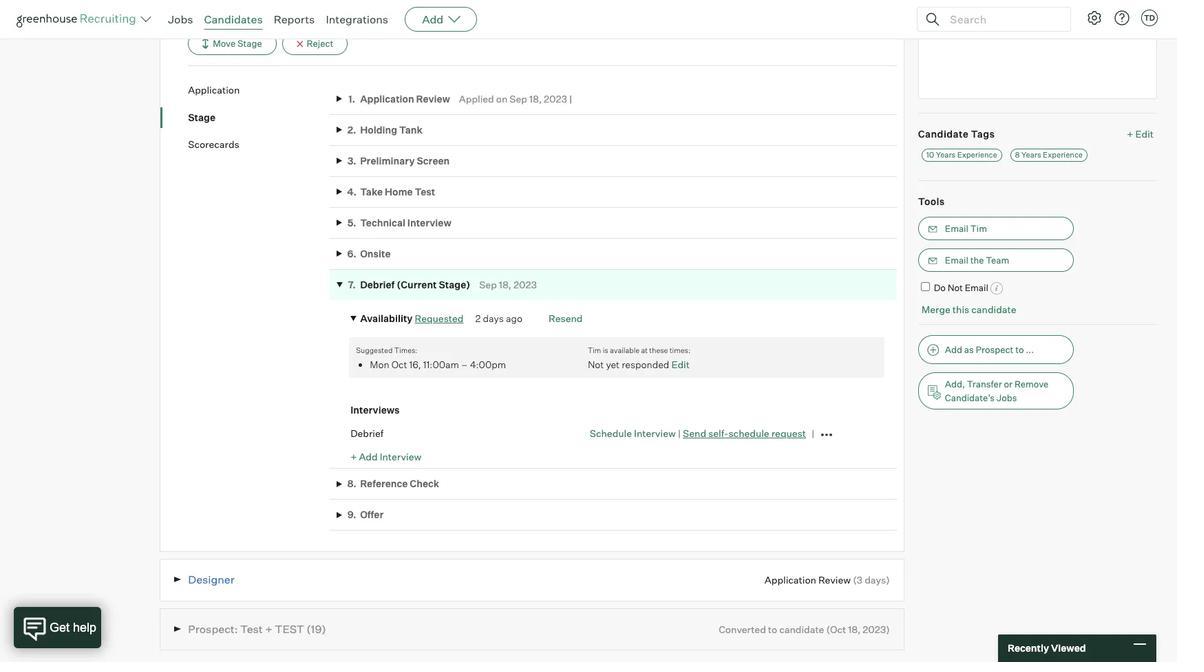 Task type: locate. For each thing, give the bounding box(es) containing it.
0 horizontal spatial edit
[[672, 358, 690, 370]]

converted to candidate (oct 18, 2023)
[[719, 624, 890, 635]]

experience for 10 years experience
[[958, 150, 997, 160]]

interview down "home"
[[408, 217, 452, 228]]

these
[[650, 346, 668, 355]]

2 vertical spatial email
[[965, 282, 989, 293]]

+ edit link
[[1124, 124, 1158, 143]]

10 years experience link
[[922, 149, 1002, 162]]

as
[[965, 344, 974, 355]]

converted
[[719, 624, 766, 635]]

1 vertical spatial jobs
[[997, 392, 1017, 403]]

2023 right on
[[544, 93, 567, 104]]

the
[[971, 254, 984, 266]]

to inside button
[[1016, 344, 1024, 355]]

td button
[[1139, 7, 1161, 29]]

application down move
[[188, 84, 240, 96]]

tags
[[971, 128, 995, 139]]

2 vertical spatial 18,
[[848, 624, 861, 635]]

4:00pm
[[470, 358, 506, 370]]

+ for + edit
[[1127, 128, 1134, 139]]

to
[[1016, 344, 1024, 355], [768, 624, 777, 635]]

2 years from the left
[[1022, 150, 1042, 160]]

1. application review applied on  sep 18, 2023 |
[[348, 93, 572, 104]]

2 vertical spatial interview
[[380, 451, 422, 462]]

do
[[934, 282, 946, 293]]

move stage
[[213, 38, 262, 49]]

to right converted
[[768, 624, 777, 635]]

11:00am
[[423, 358, 459, 370]]

stage)
[[439, 279, 470, 291]]

stage up scorecards
[[188, 111, 216, 123]]

interview up 8. reference check
[[380, 451, 422, 462]]

responded
[[622, 358, 670, 370]]

1 horizontal spatial candidate
[[972, 304, 1017, 316]]

1 vertical spatial sep
[[479, 279, 497, 291]]

0 vertical spatial not
[[948, 282, 963, 293]]

jobs left "blasts"
[[168, 12, 193, 26]]

0 vertical spatial to
[[1016, 344, 1024, 355]]

1 horizontal spatial |
[[678, 427, 681, 439]]

candidate
[[972, 304, 1017, 316], [780, 624, 824, 635]]

prospect
[[976, 344, 1014, 355]]

2 horizontal spatial +
[[1127, 128, 1134, 139]]

0 horizontal spatial review
[[416, 93, 450, 104]]

application up "converted to candidate (oct 18, 2023)"
[[765, 574, 817, 586]]

jobs down or
[[997, 392, 1017, 403]]

9.
[[348, 509, 356, 521]]

1 vertical spatial edit
[[672, 358, 690, 370]]

1 years from the left
[[936, 150, 956, 160]]

test right "home"
[[415, 186, 435, 198]]

email the team
[[945, 254, 1010, 266]]

application up '2. holding tank'
[[360, 93, 414, 104]]

suggested
[[356, 346, 393, 355]]

merge this candidate link
[[922, 304, 1017, 316]]

team
[[986, 254, 1010, 266]]

tim left 'is'
[[588, 346, 601, 355]]

club blasts (uni) (test dummy)
[[188, 1, 333, 12]]

candidate for to
[[780, 624, 824, 635]]

+
[[1127, 128, 1134, 139], [351, 451, 357, 462], [265, 622, 272, 636]]

5.
[[348, 217, 356, 228]]

test left the test
[[240, 622, 263, 636]]

1 horizontal spatial 18,
[[529, 93, 542, 104]]

0 vertical spatial email
[[945, 223, 969, 234]]

0 vertical spatial stage
[[238, 38, 262, 49]]

1 horizontal spatial stage
[[238, 38, 262, 49]]

add, transfer or remove candidate's jobs button
[[918, 372, 1074, 410]]

0 vertical spatial +
[[1127, 128, 1134, 139]]

1 vertical spatial not
[[588, 358, 604, 370]]

0 vertical spatial sep
[[510, 93, 527, 104]]

tank
[[399, 124, 423, 136]]

0 vertical spatial candidate
[[972, 304, 1017, 316]]

|
[[570, 93, 572, 104], [678, 427, 681, 439]]

1 horizontal spatial years
[[1022, 150, 1042, 160]]

1 vertical spatial test
[[240, 622, 263, 636]]

years right 10
[[936, 150, 956, 160]]

designer
[[188, 573, 235, 587]]

add button
[[405, 7, 477, 32]]

experience for 8 years experience
[[1043, 150, 1083, 160]]

0 horizontal spatial stage
[[188, 111, 216, 123]]

0 vertical spatial add
[[422, 12, 444, 26]]

debrief right the 7.
[[360, 279, 395, 291]]

debrief down interviews
[[351, 427, 384, 439]]

application review (3 days)
[[765, 574, 890, 586]]

not down 'is'
[[588, 358, 604, 370]]

0 horizontal spatial tim
[[588, 346, 601, 355]]

2.
[[348, 124, 356, 136]]

1 horizontal spatial +
[[351, 451, 357, 462]]

2 vertical spatial add
[[359, 451, 378, 462]]

1 horizontal spatial review
[[819, 574, 851, 586]]

10 years experience
[[927, 150, 997, 160]]

8 years experience link
[[1011, 149, 1088, 162]]

email up email the team
[[945, 223, 969, 234]]

interview left send
[[634, 427, 676, 439]]

18, right (oct
[[848, 624, 861, 635]]

candidate tags
[[918, 128, 995, 139]]

+ add interview link
[[351, 451, 422, 462]]

1 horizontal spatial add
[[422, 12, 444, 26]]

reject button
[[282, 32, 348, 55]]

email for email tim
[[945, 223, 969, 234]]

1 vertical spatial add
[[945, 344, 963, 355]]

0 horizontal spatial not
[[588, 358, 604, 370]]

(oct
[[827, 624, 846, 635]]

experience inside 8 years experience link
[[1043, 150, 1083, 160]]

1 vertical spatial |
[[678, 427, 681, 439]]

0 horizontal spatial 18,
[[499, 279, 512, 291]]

1 horizontal spatial not
[[948, 282, 963, 293]]

1 experience from the left
[[958, 150, 997, 160]]

1 horizontal spatial edit
[[1136, 128, 1154, 139]]

18, right on
[[529, 93, 542, 104]]

add inside "add as prospect to ..." button
[[945, 344, 963, 355]]

2023 up the ago
[[514, 279, 537, 291]]

0 vertical spatial 18,
[[529, 93, 542, 104]]

candidates
[[204, 12, 263, 26]]

1 vertical spatial +
[[351, 451, 357, 462]]

experience right 8
[[1043, 150, 1083, 160]]

2 horizontal spatial 18,
[[848, 624, 861, 635]]

application for application
[[188, 84, 240, 96]]

1 horizontal spatial test
[[415, 186, 435, 198]]

1 horizontal spatial application
[[360, 93, 414, 104]]

application
[[188, 84, 240, 96], [360, 93, 414, 104], [765, 574, 817, 586]]

1 vertical spatial email
[[945, 254, 969, 266]]

years right 8
[[1022, 150, 1042, 160]]

1 vertical spatial candidate
[[780, 624, 824, 635]]

1 horizontal spatial jobs
[[997, 392, 1017, 403]]

experience down tags
[[958, 150, 997, 160]]

1 vertical spatial to
[[768, 624, 777, 635]]

candidate left (oct
[[780, 624, 824, 635]]

(uni)
[[241, 1, 264, 12]]

applied
[[459, 93, 494, 104]]

add as prospect to ...
[[945, 344, 1034, 355]]

1 horizontal spatial tim
[[971, 223, 987, 234]]

3. preliminary screen
[[348, 155, 450, 167]]

2 vertical spatial +
[[265, 622, 272, 636]]

2 horizontal spatial add
[[945, 344, 963, 355]]

interview for 5. technical interview
[[408, 217, 452, 228]]

stage right move
[[238, 38, 262, 49]]

tim up the
[[971, 223, 987, 234]]

reports
[[274, 12, 315, 26]]

1 horizontal spatial to
[[1016, 344, 1024, 355]]

to left ...
[[1016, 344, 1024, 355]]

8.
[[347, 478, 357, 490]]

dummy)
[[292, 1, 331, 12]]

1 horizontal spatial 2023
[[544, 93, 567, 104]]

yet
[[606, 358, 620, 370]]

2023
[[544, 93, 567, 104], [514, 279, 537, 291]]

sep 18, 2023
[[479, 279, 537, 291]]

0 vertical spatial interview
[[408, 217, 452, 228]]

2 horizontal spatial application
[[765, 574, 817, 586]]

merge this candidate
[[922, 304, 1017, 316]]

email up merge this candidate
[[965, 282, 989, 293]]

2. holding tank
[[348, 124, 423, 136]]

move stage button
[[188, 32, 277, 55]]

note
[[955, 10, 979, 22]]

sep right on
[[510, 93, 527, 104]]

add inside add popup button
[[422, 12, 444, 26]]

0 horizontal spatial years
[[936, 150, 956, 160]]

experience inside 10 years experience link
[[958, 150, 997, 160]]

0 horizontal spatial experience
[[958, 150, 997, 160]]

make
[[918, 10, 945, 22]]

candidate right this
[[972, 304, 1017, 316]]

0 horizontal spatial candidate
[[780, 624, 824, 635]]

greenhouse recruiting image
[[17, 11, 140, 28]]

0 vertical spatial 2023
[[544, 93, 567, 104]]

add
[[422, 12, 444, 26], [945, 344, 963, 355], [359, 451, 378, 462]]

onsite
[[360, 248, 391, 259]]

review up tank
[[416, 93, 450, 104]]

18, up 2 days ago at the top left of the page
[[499, 279, 512, 291]]

review left (3
[[819, 574, 851, 586]]

days)
[[865, 574, 890, 586]]

0 horizontal spatial to
[[768, 624, 777, 635]]

1.
[[348, 93, 355, 104]]

2 experience from the left
[[1043, 150, 1083, 160]]

18,
[[529, 93, 542, 104], [499, 279, 512, 291], [848, 624, 861, 635]]

interview for + add interview
[[380, 451, 422, 462]]

debrief
[[360, 279, 395, 291], [351, 427, 384, 439]]

Search text field
[[947, 9, 1058, 29]]

1 vertical spatial tim
[[588, 346, 601, 355]]

sep right stage)
[[479, 279, 497, 291]]

candidate for this
[[972, 304, 1017, 316]]

1 vertical spatial 2023
[[514, 279, 537, 291]]

0 horizontal spatial application
[[188, 84, 240, 96]]

interview
[[408, 217, 452, 228], [634, 427, 676, 439], [380, 451, 422, 462]]

1 horizontal spatial experience
[[1043, 150, 1083, 160]]

1 vertical spatial debrief
[[351, 427, 384, 439]]

0 vertical spatial edit
[[1136, 128, 1154, 139]]

1 vertical spatial stage
[[188, 111, 216, 123]]

not inside tim is available at these times: not yet responded edit
[[588, 358, 604, 370]]

0 horizontal spatial |
[[570, 93, 572, 104]]

1 horizontal spatial sep
[[510, 93, 527, 104]]

0 horizontal spatial sep
[[479, 279, 497, 291]]

0 vertical spatial tim
[[971, 223, 987, 234]]

email left the
[[945, 254, 969, 266]]

(test
[[266, 1, 289, 12]]

9. offer
[[348, 509, 384, 521]]

0 horizontal spatial jobs
[[168, 12, 193, 26]]

years for 8
[[1022, 150, 1042, 160]]

None text field
[[918, 30, 1158, 99]]

0 horizontal spatial test
[[240, 622, 263, 636]]

check
[[410, 478, 439, 490]]

email for email the team
[[945, 254, 969, 266]]

2 days ago
[[476, 313, 523, 324]]

recently
[[1008, 643, 1049, 654]]

not right the do
[[948, 282, 963, 293]]

ago
[[506, 313, 523, 324]]



Task type: vqa. For each thing, say whether or not it's contained in the screenshot.


Task type: describe. For each thing, give the bounding box(es) containing it.
add,
[[945, 379, 965, 390]]

+ for + add interview
[[351, 451, 357, 462]]

resend button
[[549, 313, 583, 324]]

request
[[772, 427, 806, 439]]

reject
[[307, 38, 333, 49]]

add for add as prospect to ...
[[945, 344, 963, 355]]

on
[[496, 93, 508, 104]]

prospect:
[[188, 622, 238, 636]]

scorecards
[[188, 138, 239, 150]]

resend
[[549, 313, 583, 324]]

–
[[461, 358, 468, 370]]

application link
[[188, 83, 330, 97]]

1 vertical spatial interview
[[634, 427, 676, 439]]

blasts
[[211, 1, 239, 12]]

recently viewed
[[1008, 643, 1086, 654]]

8. reference check
[[347, 478, 439, 490]]

days
[[483, 313, 504, 324]]

schedule
[[590, 427, 632, 439]]

edit link
[[672, 358, 690, 370]]

a
[[947, 10, 953, 22]]

reference
[[360, 478, 408, 490]]

2
[[476, 313, 481, 324]]

prospect: test + test (19)
[[188, 622, 326, 636]]

4.
[[347, 186, 357, 198]]

email tim button
[[918, 217, 1074, 240]]

send self-schedule request link
[[683, 427, 806, 439]]

@mentions link
[[1114, 10, 1158, 23]]

0 vertical spatial jobs
[[168, 12, 193, 26]]

schedule interview link
[[590, 427, 676, 439]]

td
[[1144, 13, 1156, 23]]

schedule interview | send self-schedule request
[[590, 427, 806, 439]]

td button
[[1142, 10, 1158, 26]]

application for application review (3 days)
[[765, 574, 817, 586]]

0 vertical spatial debrief
[[360, 279, 395, 291]]

scorecards link
[[188, 138, 330, 151]]

tim inside tim is available at these times: not yet responded edit
[[588, 346, 601, 355]]

requested button
[[415, 313, 464, 324]]

0 vertical spatial test
[[415, 186, 435, 198]]

jobs inside add, transfer or remove candidate's jobs
[[997, 392, 1017, 403]]

merge
[[922, 304, 951, 316]]

send
[[683, 427, 707, 439]]

integrations
[[326, 12, 388, 26]]

available
[[610, 346, 640, 355]]

8
[[1015, 150, 1020, 160]]

candidate's
[[945, 392, 995, 403]]

0 vertical spatial |
[[570, 93, 572, 104]]

or
[[1004, 379, 1013, 390]]

0 horizontal spatial +
[[265, 622, 272, 636]]

+ edit
[[1127, 128, 1154, 139]]

screen
[[417, 155, 450, 167]]

7.
[[348, 279, 356, 291]]

do not email
[[934, 282, 989, 293]]

take
[[360, 186, 383, 198]]

0 vertical spatial review
[[416, 93, 450, 104]]

jobs link
[[168, 12, 193, 26]]

7. debrief (current stage)
[[348, 279, 470, 291]]

(19)
[[307, 622, 326, 636]]

@mentions
[[1114, 11, 1158, 21]]

6.
[[347, 248, 356, 259]]

this
[[953, 304, 970, 316]]

preliminary
[[360, 155, 415, 167]]

edit inside tim is available at these times: not yet responded edit
[[672, 358, 690, 370]]

transfer
[[967, 379, 1002, 390]]

add as prospect to ... button
[[918, 335, 1074, 364]]

candidate
[[918, 128, 969, 139]]

availability
[[360, 313, 413, 324]]

email tim
[[945, 223, 987, 234]]

email the team button
[[918, 248, 1074, 272]]

test
[[275, 622, 304, 636]]

at
[[641, 346, 648, 355]]

suggested times: mon oct 16, 11:00am – 4:00pm
[[356, 346, 506, 370]]

make a note
[[918, 10, 979, 22]]

3.
[[348, 155, 356, 167]]

mon
[[370, 358, 389, 370]]

1 vertical spatial review
[[819, 574, 851, 586]]

...
[[1026, 344, 1034, 355]]

remove
[[1015, 379, 1049, 390]]

tools
[[918, 196, 945, 207]]

1 vertical spatial 18,
[[499, 279, 512, 291]]

stage inside button
[[238, 38, 262, 49]]

(3
[[853, 574, 863, 586]]

interviews
[[351, 404, 400, 416]]

0 horizontal spatial add
[[359, 451, 378, 462]]

reports link
[[274, 12, 315, 26]]

8 years experience
[[1015, 150, 1083, 160]]

self-
[[709, 427, 729, 439]]

configure image
[[1087, 10, 1103, 26]]

0 horizontal spatial 2023
[[514, 279, 537, 291]]

Do Not Email checkbox
[[921, 282, 930, 291]]

years for 10
[[936, 150, 956, 160]]

+ add interview
[[351, 451, 422, 462]]

2023)
[[863, 624, 890, 635]]

add for add
[[422, 12, 444, 26]]

tim inside button
[[971, 223, 987, 234]]

viewed
[[1051, 643, 1086, 654]]



